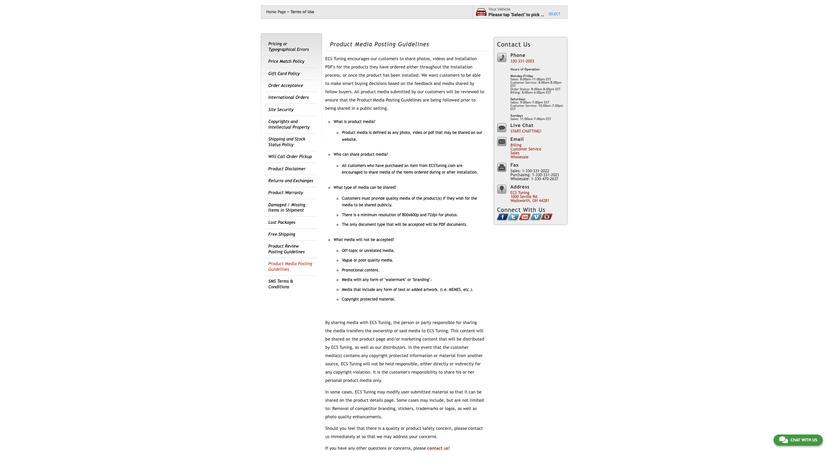 Task type: describe. For each thing, give the bounding box(es) containing it.
is right there on the left top
[[354, 213, 356, 217]]

will down there is a minimum resolution of 800x600p and 72dpi for photos.
[[395, 222, 402, 227]]

media inside the product media posting guidelines
[[285, 261, 297, 266]]

it
[[465, 390, 468, 395]]

ecs inside in some cases, ecs tuning may modify user submitted material so that it can be shared on the product details page. some cases may include, but are not limited to: removal of competitor branding, stickers, trademarks or logos, as well as photo quality enhancements.
[[355, 390, 362, 395]]

the down the held
[[382, 370, 388, 375]]

that inside should you feel that there is a quality or product safety concern, please contact us immediately at
[[357, 426, 365, 431]]

chat with us link
[[774, 435, 823, 446]]

that left we
[[367, 434, 376, 439]]

immediately
[[331, 434, 355, 439]]

media. for off-topic or unrelated media.
[[383, 248, 395, 253]]

packages
[[278, 220, 296, 225]]

0 vertical spatial media?
[[363, 119, 376, 124]]

security
[[277, 107, 294, 112]]

us for chat
[[813, 438, 818, 443]]

1 horizontal spatial product media posting guidelines
[[330, 41, 430, 47]]

to left able
[[461, 73, 465, 78]]

tuning inside in some cases, ecs tuning may modify user submitted material so that it can be shared on the product details page. some cases may include, but are not limited to: removal of competitor branding, stickers, trademarks or logos, as well as photo quality enhancements.
[[363, 390, 376, 395]]

with for chat
[[802, 438, 812, 443]]

product up who
[[361, 152, 375, 157]]

1 vertical spatial please
[[414, 446, 426, 451]]

share down website. at the top left of page
[[350, 152, 360, 157]]

posting up 'has'
[[375, 41, 396, 47]]

be up the followed
[[455, 89, 460, 94]]

the inside in some cases, ecs tuning may modify user submitted material so that it can be shared on the product details page. some cases may include, but are not limited to: removal of competitor branding, stickers, trademarks or logos, as well as photo quality enhancements.
[[346, 398, 352, 403]]

1 service: from the top
[[526, 81, 538, 84]]

any down source, on the left
[[326, 370, 332, 375]]

the down buyers.
[[349, 98, 356, 103]]

any right include
[[377, 287, 383, 292]]

0 horizontal spatial content
[[423, 337, 438, 342]]

any up include
[[363, 278, 369, 282]]

2 horizontal spatial by
[[470, 81, 475, 86]]

or left the poor
[[354, 258, 358, 263]]

on inside product media is defined as any photo, video or pdf that may be shared on our website.
[[471, 130, 476, 135]]

stock
[[295, 137, 305, 142]]

the left product(s)
[[417, 196, 423, 201]]

friday
[[524, 74, 534, 78]]

for up this
[[456, 320, 462, 325]]

or inside pricing or typographical errors
[[283, 41, 287, 46]]

defined
[[373, 130, 387, 135]]

may right we
[[384, 434, 392, 439]]

there
[[342, 213, 353, 217]]

policy for gift card policy
[[288, 71, 300, 76]]

product inside product media is defined as any photo, video or pdf that may be shared on our website.
[[342, 130, 356, 135]]

page.
[[385, 398, 396, 403]]

8:00am- down 11:00pm
[[532, 87, 544, 91]]

make
[[331, 81, 341, 86]]

that left include
[[354, 287, 361, 292]]

ecs down contains
[[341, 362, 348, 367]]

copyrights
[[269, 119, 289, 124]]

2 service: from the top
[[526, 104, 538, 107]]

the up buying
[[359, 73, 365, 78]]

marketing
[[402, 337, 421, 342]]

what type of media can be shared?
[[334, 185, 396, 190]]

etc.).
[[464, 287, 474, 292]]

or inside product media is defined as any photo, video or pdf that may be shared on our website.
[[424, 130, 427, 135]]

on inside ecs tuning encourages our customers to share photos, videos and installation pdf's for the products they have ordered either throughout the installation process, or once the product has been installed. we want customers to be able to make smart buying decisions based on the feedback and media shared by fellow buyers. all product media submitted by our customers will be reviewed to ensure that the product media posting guidelines are being followed prior to being shared in a public setting.
[[401, 81, 406, 86]]

are inside all customers who have purchased an item from ecstuning.com are encouraged to share media of the items ordered during or after installation.
[[457, 163, 463, 168]]

call
[[278, 154, 285, 159]]

0 horizontal spatial product media posting guidelines
[[269, 261, 312, 272]]

artwork.
[[424, 287, 439, 292]]

billing link
[[511, 143, 522, 148]]

ecs down party
[[427, 329, 434, 334]]

to inside your vehicle please tap 'select' to pick a vehicle
[[526, 12, 530, 17]]

2637
[[550, 177, 559, 181]]

international orders
[[269, 95, 309, 100]]

process,
[[326, 73, 342, 78]]

media down "customers"
[[342, 203, 353, 207]]

product down public
[[348, 119, 362, 124]]

from inside by sharing media with ecs tuning, the person or party responsible for sharing the media transfers the ownership of said media to ecs tuning. this content will be shared on the product page and/or marketing content that will be distributed by ecs tuning, as well as our distributors. in the event that the customer media(s) contains any copyright protected information or material from another source, ecs tuning will not be held responsible, either directly or indirectly for any copyright violation. it is the customer's responsibility to share his or her personal product media only.
[[457, 353, 467, 358]]

of inside in some cases, ecs tuning may modify user submitted material so that it can be shared on the product details page. some cases may include, but are not limited to: removal of competitor branding, stickers, trademarks or logos, as well as photo quality enhancements.
[[350, 406, 354, 411]]

with for media
[[354, 278, 362, 282]]

the right transfers
[[365, 329, 372, 334]]

2 customer from the top
[[511, 104, 525, 107]]

or inside should you feel that there is a quality or product safety concern, please contact us immediately at
[[401, 426, 405, 431]]

as inside product media is defined as any photo, video or pdf that may be shared on our website.
[[388, 130, 391, 135]]

guidelines inside product review posting guidelines
[[284, 249, 305, 254]]

wholesale
[[511, 155, 529, 160]]

quality inside should you feel that there is a quality or product safety concern, please contact us immediately at
[[386, 426, 400, 431]]

8:00am- up 6:00pm
[[539, 81, 551, 84]]

feedback
[[415, 81, 433, 86]]

for right 72dpi
[[439, 213, 444, 217]]

well inside in some cases, ecs tuning may modify user submitted material so that it can be shared on the product details page. some cases may include, but are not limited to: removal of competitor branding, stickers, trademarks or logos, as well as photo quality enhancements.
[[463, 406, 472, 411]]

is inside product media is defined as any photo, video or pdf that may be shared on our website.
[[369, 130, 372, 135]]

please inside should you feel that there is a quality or product safety concern, please contact us immediately at
[[455, 426, 467, 431]]

buying
[[355, 81, 368, 86]]

fellow
[[326, 89, 338, 94]]

1 horizontal spatial us
[[444, 446, 449, 451]]

page
[[376, 337, 386, 342]]

the up once at top left
[[344, 65, 350, 69]]

1 horizontal spatial order
[[287, 154, 298, 159]]

shared inside product media is defined as any photo, video or pdf that may be shared on our website.
[[458, 130, 470, 135]]

any right contains
[[361, 353, 368, 358]]

shipping inside "shipping and stock status policy"
[[269, 137, 285, 142]]

the down videos on the right of page
[[443, 65, 449, 69]]

media up there is a minimum resolution of 800x600p and 72dpi for photos.
[[400, 196, 411, 201]]

as right logos, at the bottom right
[[458, 406, 462, 411]]

7:00pm down 10:00am-
[[534, 117, 545, 121]]

media up the followed
[[442, 81, 454, 86]]

quality inside 'customers must provide quality media of the product(s) if they wish for the media to be shared publicly.'
[[386, 196, 399, 201]]

hours of operation monday-friday sales: 8:00am-11:00pm est customer service: 8:00am-8:00pm est order status: 8:00am-8:00pm est billing: 8:00am-6:00pm est saturdays sales: 9:00am-7:00pm est customer service: 10:00am-7:00pm est sundays sales: 11:00am-7:00pm est
[[511, 67, 564, 121]]

customers up 'has'
[[379, 56, 399, 61]]

1 horizontal spatial chat
[[791, 438, 801, 443]]

1 horizontal spatial 331-
[[534, 169, 541, 173]]

or right directly
[[450, 362, 454, 367]]

the down installed. in the top of the page
[[407, 81, 413, 86]]

!
[[449, 446, 450, 451]]

any inside product media is defined as any photo, video or pdf that may be shared on our website.
[[393, 130, 399, 135]]

distributed
[[463, 337, 485, 342]]

1 horizontal spatial content
[[460, 329, 475, 334]]

price match policy
[[269, 59, 305, 64]]

are inside ecs tuning encourages our customers to share photos, videos and installation pdf's for the products they have ordered either throughout the installation process, or once the product has been installed. we want customers to be able to make smart buying decisions based on the feedback and media shared by fellow buyers. all product media submitted by our customers will be reviewed to ensure that the product media posting guidelines are being followed prior to being shared in a public setting.
[[423, 98, 430, 103]]

is inside by sharing media with ecs tuning, the person or party responsible for sharing the media transfers the ownership of said media to ecs tuning. this content will be shared on the product page and/or marketing content that will be distributed by ecs tuning, as well as our distributors. in the event that the customer media(s) contains any copyright protected information or material from another source, ecs tuning will not be held responsible, either directly or indirectly for any copyright violation. it is the customer's responsibility to share his or her personal product media only.
[[378, 370, 381, 375]]

protected inside by sharing media with ecs tuning, the person or party responsible for sharing the media transfers the ownership of said media to ecs tuning. this content will be shared on the product page and/or marketing content that will be distributed by ecs tuning, as well as our distributors. in the event that the customer media(s) contains any copyright protected information or material from another source, ecs tuning will not be held responsible, either directly or indirectly for any copyright violation. it is the customer's responsibility to share his or her personal product media only.
[[389, 353, 409, 358]]

media down the violation.
[[360, 378, 372, 383]]

a inside your vehicle please tap 'select' to pick a vehicle
[[541, 12, 544, 17]]

quality inside in some cases, ecs tuning may modify user submitted material so that it can be shared on the product details page. some cases may include, but are not limited to: removal of competitor branding, stickers, trademarks or logos, as well as photo quality enhancements.
[[338, 415, 352, 420]]

product up decisions
[[367, 73, 382, 78]]

shared inside 'customers must provide quality media of the product(s) if they wish for the media to be shared publicly.'
[[365, 203, 377, 207]]

billing:
[[511, 91, 521, 94]]

address ecs tuning 1000 seville rd wadsworth, oh 44281
[[511, 184, 550, 203]]

will down this
[[449, 337, 456, 342]]

live
[[511, 122, 521, 128]]

contact us
[[497, 41, 531, 48]]

with
[[523, 206, 537, 213]]

customer inside email billing customer service sales wholesale
[[511, 147, 528, 152]]

the left customer
[[443, 345, 450, 350]]

330- left 2637
[[536, 173, 544, 177]]

installed.
[[402, 73, 420, 78]]

all inside all customers who have purchased an item from ecstuning.com are encouraged to share media of the items ordered during or after installation.
[[342, 163, 347, 168]]

shared inside by sharing media with ecs tuning, the person or party responsible for sharing the media transfers the ownership of said media to ecs tuning. this content will be shared on the product page and/or marketing content that will be distributed by ecs tuning, as well as our distributors. in the event that the customer media(s) contains any copyright protected information or material from another source, ecs tuning will not be held responsible, either directly or indirectly for any copyright violation. it is the customer's responsibility to share his or her personal product media only.
[[332, 337, 345, 342]]

customer
[[451, 345, 469, 350]]

to down party
[[422, 329, 426, 334]]

guidelines inside ecs tuning encourages our customers to share photos, videos and installation pdf's for the products they have ordered either throughout the installation process, or once the product has been installed. we want customers to be able to make smart buying decisions based on the feedback and media shared by fellow buyers. all product media submitted by our customers will be reviewed to ensure that the product media posting guidelines are being followed prior to being shared in a public setting.
[[401, 98, 422, 103]]

product up encourages
[[330, 41, 353, 47]]

of inside by sharing media with ecs tuning, the person or party responsible for sharing the media transfers the ownership of said media to ecs tuning. this content will be shared on the product page and/or marketing content that will be distributed by ecs tuning, as well as our distributors. in the event that the customer media(s) contains any copyright protected information or material from another source, ecs tuning will not be held responsible, either directly or indirectly for any copyright violation. it is the customer's responsibility to share his or her personal product media only.
[[394, 329, 398, 334]]

are inside in some cases, ecs tuning may modify user submitted material so that it can be shared on the product details page. some cases may include, but are not limited to: removal of competitor branding, stickers, trademarks or logos, as well as photo quality enhancements.
[[455, 398, 461, 403]]

sms terms & conditions link
[[269, 279, 293, 289]]

a left minimum
[[358, 213, 360, 217]]

be left shared?
[[378, 185, 382, 190]]

phone
[[511, 52, 526, 58]]

orders
[[296, 95, 309, 100]]

guidelines up "photos,"
[[398, 41, 430, 47]]

customer's
[[390, 370, 410, 375]]

in inside in some cases, ecs tuning may modify user submitted material so that it can be shared on the product details page. some cases may include, but are not limited to: removal of competitor branding, stickers, trademarks or logos, as well as photo quality enhancements.
[[326, 390, 329, 395]]

posting inside product review posting guidelines
[[269, 249, 283, 254]]

to inside 'customers must provide quality media of the product(s) if they wish for the media to be shared publicly.'
[[354, 203, 358, 207]]

be left pdf
[[434, 222, 438, 227]]

contains
[[344, 353, 360, 358]]

7:00pm down 6:00pm
[[533, 101, 544, 104]]

product down returns
[[269, 190, 284, 195]]

as down limited
[[473, 406, 477, 411]]

document
[[359, 222, 376, 227]]

to:
[[326, 406, 331, 411]]

1 vertical spatial contact
[[428, 446, 443, 451]]

by
[[326, 320, 330, 325]]

media up copyright on the left of page
[[342, 287, 353, 292]]

once
[[348, 73, 358, 78]]

sales link
[[511, 151, 520, 156]]

topic
[[349, 248, 358, 253]]

feel
[[348, 426, 356, 431]]

so that we may address your concerns.
[[362, 434, 438, 439]]

branding,
[[379, 406, 397, 411]]

3 sales: from the top
[[511, 117, 519, 121]]

will up topic
[[356, 237, 363, 242]]

1 horizontal spatial copyright
[[370, 353, 388, 358]]

property
[[293, 125, 310, 130]]

policy for price match policy
[[293, 59, 305, 64]]

ecs inside ecs tuning encourages our customers to share photos, videos and installation pdf's for the products they have ordered either throughout the installation process, or once the product has been installed. we want customers to be able to make smart buying decisions based on the feedback and media shared by fellow buyers. all product media submitted by our customers will be reviewed to ensure that the product media posting guidelines are being followed prior to being shared in a public setting.
[[326, 56, 333, 61]]

held
[[386, 362, 394, 367]]

0 horizontal spatial protected
[[360, 297, 378, 302]]

minimum
[[361, 213, 377, 217]]

shipping and stock status policy
[[269, 137, 305, 147]]

to left make on the left of page
[[326, 81, 330, 86]]

pdf's
[[326, 65, 335, 69]]

or right topic
[[359, 248, 363, 253]]

product up returns
[[269, 166, 284, 171]]

0 horizontal spatial tuning,
[[340, 345, 354, 350]]

intellectual
[[269, 125, 291, 130]]

0 vertical spatial tuning,
[[378, 320, 392, 325]]

0 vertical spatial 8:00pm
[[551, 81, 562, 84]]

what for what is product media?
[[334, 119, 343, 124]]

directly
[[434, 362, 449, 367]]

for down another at the bottom of page
[[475, 362, 481, 367]]

address
[[393, 434, 408, 439]]

or right his
[[463, 370, 467, 375]]

copyrights and intellectual property link
[[269, 119, 310, 130]]

you for should
[[340, 426, 347, 431]]

product down buying
[[361, 89, 376, 94]]

order inside hours of operation monday-friday sales: 8:00am-11:00pm est customer service: 8:00am-8:00pm est order status: 8:00am-8:00pm est billing: 8:00am-6:00pm est saturdays sales: 9:00am-7:00pm est customer service: 10:00am-7:00pm est sundays sales: 11:00am-7:00pm est
[[511, 87, 519, 91]]

shared inside in some cases, ecs tuning may modify user submitted material so that it can be shared on the product details page. some cases may include, but are not limited to: removal of competitor branding, stickers, trademarks or logos, as well as photo quality enhancements.
[[326, 398, 338, 403]]

lost packages
[[269, 220, 296, 225]]

another
[[468, 353, 483, 358]]

0 vertical spatial installation
[[455, 56, 477, 61]]

the down transfers
[[352, 337, 358, 342]]

contact inside should you feel that there is a quality or product safety concern, please contact us immediately at
[[469, 426, 483, 431]]

information
[[410, 353, 433, 358]]

to right reviewed
[[480, 89, 484, 94]]

seville
[[520, 195, 532, 199]]

0 vertical spatial form
[[370, 278, 379, 282]]

wholesale link
[[511, 155, 529, 160]]

and right videos on the right of page
[[447, 56, 454, 61]]

of left use
[[303, 10, 307, 14]]

sms terms & conditions
[[269, 279, 293, 289]]

customers right want
[[440, 73, 460, 78]]

1 sales: from the top
[[511, 77, 519, 81]]

is up website. at the top left of page
[[344, 119, 347, 124]]

accepted?
[[377, 237, 394, 242]]

0 horizontal spatial can
[[343, 152, 349, 157]]

or up media that include any form of text or added artwork. (i.e. memes, etc.).
[[408, 278, 411, 282]]

shared up reviewed
[[456, 81, 469, 86]]

and left 72dpi
[[420, 213, 427, 217]]

the down by
[[326, 329, 332, 334]]

responsible
[[433, 320, 455, 325]]

have inside all customers who have purchased an item from ecstuning.com are encouraged to share media of the items ordered during or after installation.
[[376, 163, 384, 168]]

what for what type of media can be shared?
[[334, 185, 343, 190]]

not inside by sharing media with ecs tuning, the person or party responsible for sharing the media transfers the ownership of said media to ecs tuning. this content will be shared on the product page and/or marketing content that will be distributed by ecs tuning, as well as our distributors. in the event that the customer media(s) contains any copyright protected information or material from another source, ecs tuning will not be held responsible, either directly or indirectly for any copyright violation. it is the customer's responsibility to share his or her personal product media only.
[[372, 362, 378, 367]]

or right questions
[[388, 446, 392, 451]]

of inside hours of operation monday-friday sales: 8:00am-11:00pm est customer service: 8:00am-8:00pm est order status: 8:00am-8:00pm est billing: 8:00am-6:00pm est saturdays sales: 9:00am-7:00pm est customer service: 10:00am-7:00pm est sundays sales: 11:00am-7:00pm est
[[521, 67, 524, 71]]

please
[[489, 12, 502, 17]]

fax sales: 1-330-331-2022 purchasing: 1-330-331-2021 wholesale: 1-330-470-2637
[[511, 162, 560, 181]]

product inside should you feel that there is a quality or product safety concern, please contact us immediately at
[[406, 426, 422, 431]]

not inside in some cases, ecs tuning may modify user submitted material so that it can be shared on the product details page. some cases may include, but are not limited to: removal of competitor branding, stickers, trademarks or logos, as well as photo quality enhancements.
[[462, 398, 469, 403]]

or right text
[[407, 287, 411, 292]]

questions
[[368, 446, 387, 451]]

content.
[[365, 268, 380, 273]]

material inside in some cases, ecs tuning may modify user submitted material so that it can be shared on the product details page. some cases may include, but are not limited to: removal of competitor branding, stickers, trademarks or logos, as well as photo quality enhancements.
[[432, 390, 449, 395]]

wish
[[456, 196, 464, 201]]

price match policy link
[[269, 59, 305, 64]]

1 horizontal spatial being
[[431, 98, 442, 103]]

1 vertical spatial form
[[384, 287, 392, 292]]

on inside by sharing media with ecs tuning, the person or party responsible for sharing the media transfers the ownership of said media to ecs tuning. this content will be shared on the product page and/or marketing content that will be distributed by ecs tuning, as well as our distributors. in the event that the customer media(s) contains any copyright protected information or material from another source, ecs tuning will not be held responsible, either directly or indirectly for any copyright violation. it is the customer's responsibility to share his or her personal product media only.
[[346, 337, 351, 342]]

billing
[[511, 143, 522, 148]]

media up marketing
[[409, 329, 421, 334]]

0 horizontal spatial order
[[269, 83, 280, 88]]

&
[[290, 279, 293, 284]]

photos,
[[417, 56, 432, 61]]

after
[[447, 170, 456, 175]]

want
[[429, 73, 439, 78]]

product inside product review posting guidelines
[[269, 244, 284, 249]]

the right the wish
[[471, 196, 477, 201]]

0 vertical spatial us
[[524, 41, 531, 48]]

sales
[[511, 151, 520, 156]]

from inside all customers who have purchased an item from ecstuning.com are encouraged to share media of the items ordered during or after installation.
[[419, 163, 428, 168]]

cases,
[[342, 390, 354, 395]]

1 customer from the top
[[511, 81, 525, 84]]

site security
[[269, 107, 294, 112]]

1- up wholesale: on the right of page
[[522, 169, 526, 173]]

1- left 2022
[[533, 173, 536, 177]]

media inside all customers who have purchased an item from ecstuning.com are encouraged to share media of the items ordered during or after installation.
[[380, 170, 391, 175]]

1 horizontal spatial type
[[378, 222, 385, 227]]

to down directly
[[439, 370, 443, 375]]

poor
[[359, 258, 367, 263]]

concern,
[[436, 426, 453, 431]]

0 horizontal spatial type
[[344, 185, 352, 190]]

1 vertical spatial shipping
[[279, 232, 295, 237]]

1 horizontal spatial by
[[412, 89, 416, 94]]

sms
[[269, 279, 276, 284]]

damaged
[[269, 202, 286, 207]]

customers inside all customers who have purchased an item from ecstuning.com are encouraged to share media of the items ordered during or after installation.
[[348, 163, 366, 168]]

that down tuning.
[[439, 337, 447, 342]]

and down want
[[434, 81, 441, 86]]

470-
[[543, 177, 550, 181]]

they inside 'customers must provide quality media of the product(s) if they wish for the media to be shared publicly.'
[[447, 196, 455, 201]]

"watermark"
[[385, 278, 406, 282]]

us inside should you feel that there is a quality or product safety concern, please contact us immediately at
[[326, 434, 330, 439]]

hours
[[511, 67, 520, 71]]

may up details
[[377, 390, 385, 395]]

be left the held
[[380, 362, 384, 367]]

that inside product media is defined as any photo, video or pdf that may be shared on our website.
[[436, 130, 443, 135]]

the up information
[[414, 345, 420, 350]]

or left party
[[416, 320, 420, 325]]



Task type: locate. For each thing, give the bounding box(es) containing it.
terms of use
[[291, 10, 314, 14]]

2 sharing from the left
[[463, 320, 477, 325]]

if
[[443, 196, 446, 201]]

share left "photos,"
[[405, 56, 416, 61]]

so inside in some cases, ecs tuning may modify user submitted material so that it can be shared on the product details page. some cases may include, but are not limited to: removal of competitor branding, stickers, trademarks or logos, as well as photo quality enhancements.
[[450, 390, 454, 395]]

2 vertical spatial have
[[338, 446, 347, 451]]

so
[[450, 390, 454, 395], [362, 434, 366, 439]]

2 horizontal spatial us
[[813, 438, 818, 443]]

on inside in some cases, ecs tuning may modify user submitted material so that it can be shared on the product details page. some cases may include, but are not limited to: removal of competitor branding, stickers, trademarks or logos, as well as photo quality enhancements.
[[340, 398, 345, 403]]

by up reviewed
[[470, 81, 475, 86]]

that down buyers.
[[340, 98, 348, 103]]

1 sharing from the left
[[331, 320, 345, 325]]

1 vertical spatial with
[[360, 320, 369, 325]]

in inside by sharing media with ecs tuning, the person or party responsible for sharing the media transfers the ownership of said media to ecs tuning. this content will be shared on the product page and/or marketing content that will be distributed by ecs tuning, as well as our distributors. in the event that the customer media(s) contains any copyright protected information or material from another source, ecs tuning will not be held responsible, either directly or indirectly for any copyright violation. it is the customer's responsibility to share his or her personal product media only.
[[409, 345, 412, 350]]

0 horizontal spatial terms
[[277, 279, 289, 284]]

have inside ecs tuning encourages our customers to share photos, videos and installation pdf's for the products they have ordered either throughout the installation process, or once the product has been installed. we want customers to be able to make smart buying decisions based on the feedback and media shared by fellow buyers. all product media submitted by our customers will be reviewed to ensure that the product media posting guidelines are being followed prior to being shared in a public setting.
[[380, 65, 389, 69]]

1 vertical spatial customer
[[511, 104, 525, 107]]

0 vertical spatial chat
[[523, 122, 534, 128]]

lost packages link
[[269, 220, 296, 225]]

1 vertical spatial being
[[326, 106, 336, 111]]

331-
[[519, 59, 526, 64], [534, 169, 541, 173], [544, 173, 551, 177]]

either
[[407, 65, 419, 69], [420, 362, 432, 367]]

terms right page at the left top of page
[[291, 10, 302, 14]]

1 vertical spatial installation
[[451, 65, 473, 69]]

customers down feedback on the top right
[[425, 89, 445, 94]]

2 horizontal spatial not
[[462, 398, 469, 403]]

international
[[269, 95, 294, 100]]

will down 72dpi
[[426, 222, 432, 227]]

or up 'typographical'
[[283, 41, 287, 46]]

us
[[524, 41, 531, 48], [539, 206, 546, 213], [813, 438, 818, 443]]

est
[[546, 77, 552, 81], [511, 84, 516, 88], [556, 87, 561, 91], [546, 91, 552, 94], [545, 101, 550, 104], [511, 107, 516, 111], [546, 117, 552, 121]]

1 vertical spatial either
[[420, 362, 432, 367]]

terms inside sms terms & conditions
[[277, 279, 289, 284]]

photos.
[[445, 213, 458, 217]]

0 vertical spatial customer
[[511, 81, 525, 84]]

0 horizontal spatial please
[[414, 446, 426, 451]]

lost
[[269, 220, 277, 225]]

0 horizontal spatial so
[[362, 434, 366, 439]]

cases
[[409, 398, 419, 403]]

us down 44281
[[539, 206, 546, 213]]

with
[[354, 278, 362, 282], [360, 320, 369, 325], [802, 438, 812, 443]]

resolution
[[379, 213, 396, 217]]

0 horizontal spatial ordered
[[390, 65, 406, 69]]

0 horizontal spatial either
[[407, 65, 419, 69]]

to down who
[[364, 170, 368, 175]]

shared?
[[383, 185, 396, 190]]

page
[[278, 10, 286, 14]]

for right the wish
[[465, 196, 470, 201]]

0 vertical spatial contact
[[469, 426, 483, 431]]

1 vertical spatial have
[[376, 163, 384, 168]]

as right defined
[[388, 130, 391, 135]]

of up "customers"
[[353, 185, 357, 190]]

is inside should you feel that there is a quality or product safety concern, please contact us immediately at
[[378, 426, 381, 431]]

may up trademarks
[[420, 398, 428, 403]]

start
[[511, 129, 521, 134]]

media left transfers
[[333, 329, 345, 334]]

shipping down the packages
[[279, 232, 295, 237]]

be down there is a minimum resolution of 800x600p and 72dpi for photos.
[[403, 222, 407, 227]]

for inside ecs tuning encourages our customers to share photos, videos and installation pdf's for the products they have ordered either throughout the installation process, or once the product has been installed. we want customers to be able to make smart buying decisions based on the feedback and media shared by fellow buyers. all product media submitted by our customers will be reviewed to ensure that the product media posting guidelines are being followed prior to being shared in a public setting.
[[337, 65, 342, 69]]

1 vertical spatial protected
[[389, 353, 409, 358]]

submitted inside in some cases, ecs tuning may modify user submitted material so that it can be shared on the product details page. some cases may include, but are not limited to: removal of competitor branding, stickers, trademarks or logos, as well as photo quality enhancements.
[[411, 390, 431, 395]]

sharing
[[331, 320, 345, 325], [463, 320, 477, 325]]

submitted down based
[[391, 89, 410, 94]]

that right 'event' on the bottom right of the page
[[434, 345, 442, 350]]

as down ownership
[[370, 345, 374, 350]]

what media will not be accepted?
[[334, 237, 394, 242]]

guidelines inside the product media posting guidelines
[[269, 267, 289, 272]]

1 vertical spatial chat
[[791, 438, 801, 443]]

1 vertical spatial from
[[457, 353, 467, 358]]

protected
[[360, 297, 378, 302], [389, 353, 409, 358]]

0 horizontal spatial submitted
[[391, 89, 410, 94]]

1 horizontal spatial all
[[355, 89, 360, 94]]

accepted
[[408, 222, 425, 227]]

331- inside phone 330-331-2003
[[519, 59, 526, 64]]

from right the item
[[419, 163, 428, 168]]

1 vertical spatial submitted
[[411, 390, 431, 395]]

of up the only document type that will be accepted will be pdf documents.
[[398, 213, 401, 217]]

tuning down contains
[[350, 362, 362, 367]]

to inside all customers who have purchased an item from ecstuning.com are encouraged to share media of the items ordered during or after installation.
[[364, 170, 368, 175]]

330- inside phone 330-331-2003
[[511, 59, 519, 64]]

from
[[419, 163, 428, 168], [457, 353, 467, 358]]

0 vertical spatial all
[[355, 89, 360, 94]]

by up media(s)
[[326, 345, 330, 350]]

product inside in some cases, ecs tuning may modify user submitted material so that it can be shared on the product details page. some cases may include, but are not limited to: removal of competitor branding, stickers, trademarks or logos, as well as photo quality enhancements.
[[354, 398, 369, 403]]

0 vertical spatial submitted
[[391, 89, 410, 94]]

they
[[370, 65, 378, 69], [447, 196, 455, 201]]

share inside by sharing media with ecs tuning, the person or party responsible for sharing the media transfers the ownership of said media to ecs tuning. this content will be shared on the product page and/or marketing content that will be distributed by ecs tuning, as well as our distributors. in the event that the customer media(s) contains any copyright protected information or material from another source, ecs tuning will not be held responsible, either directly or indirectly for any copyright violation. it is the customer's responsibility to share his or her personal product media only.
[[444, 370, 455, 375]]

330- up wholesale: on the right of page
[[526, 169, 534, 173]]

and inside "shipping and stock status policy"
[[287, 137, 294, 142]]

0 vertical spatial what
[[334, 119, 343, 124]]

0 horizontal spatial form
[[370, 278, 379, 282]]

content
[[460, 329, 475, 334], [423, 337, 438, 342]]

2 sales: from the top
[[511, 101, 519, 104]]

and inside 'copyrights and intellectual property'
[[291, 119, 298, 124]]

be inside in some cases, ecs tuning may modify user submitted material so that it can be shared on the product details page. some cases may include, but are not limited to: removal of competitor branding, stickers, trademarks or logos, as well as photo quality enhancements.
[[477, 390, 482, 395]]

us right comments icon
[[813, 438, 818, 443]]

in some cases, ecs tuning may modify user submitted material so that it can be shared on the product details page. some cases may include, but are not limited to: removal of competitor branding, stickers, trademarks or logos, as well as photo quality enhancements.
[[326, 390, 484, 420]]

you for if
[[330, 446, 337, 451]]

sales: up live
[[511, 117, 519, 121]]

include
[[362, 287, 375, 292]]

sundays
[[511, 114, 523, 117]]

product up cases,
[[343, 378, 359, 383]]

1 vertical spatial all
[[342, 163, 347, 168]]

of inside all customers who have purchased an item from ecstuning.com are encouraged to share media of the items ordered during or after installation.
[[392, 170, 395, 175]]

our inside product media is defined as any photo, video or pdf that may be shared on our website.
[[477, 130, 483, 135]]

our
[[371, 56, 377, 61], [418, 89, 424, 94], [477, 130, 483, 135], [375, 345, 382, 350]]

be inside 'customers must provide quality media of the product(s) if they wish for the media to be shared publicly.'
[[359, 203, 364, 207]]

0 vertical spatial content
[[460, 329, 475, 334]]

for inside 'customers must provide quality media of the product(s) if they wish for the media to be shared publicly.'
[[465, 196, 470, 201]]

1 horizontal spatial protected
[[389, 353, 409, 358]]

a inside should you feel that there is a quality or product safety concern, please contact us immediately at
[[383, 426, 385, 431]]

1 horizontal spatial well
[[463, 406, 472, 411]]

of left said
[[394, 329, 398, 334]]

1 vertical spatial by
[[412, 89, 416, 94]]

that inside in some cases, ecs tuning may modify user submitted material so that it can be shared on the product details page. some cases may include, but are not limited to: removal of competitor branding, stickers, trademarks or logos, as well as photo quality enhancements.
[[455, 390, 463, 395]]

3 customer from the top
[[511, 147, 528, 152]]

1 horizontal spatial in
[[352, 106, 355, 111]]

what for what media will not be accepted?
[[334, 237, 343, 242]]

0 vertical spatial by
[[470, 81, 475, 86]]

or inside ecs tuning encourages our customers to share photos, videos and installation pdf's for the products they have ordered either throughout the installation process, or once the product has been installed. we want customers to be able to make smart buying decisions based on the feedback and media shared by fellow buyers. all product media submitted by our customers will be reviewed to ensure that the product media posting guidelines are being followed prior to being shared in a public setting.
[[343, 73, 347, 78]]

1 vertical spatial media?
[[376, 152, 388, 157]]

0 horizontal spatial sharing
[[331, 320, 345, 325]]

contact down "concerns." on the bottom right
[[428, 446, 443, 451]]

that inside ecs tuning encourages our customers to share photos, videos and installation pdf's for the products they have ordered either throughout the installation process, or once the product has been installed. we want customers to be able to make smart buying decisions based on the feedback and media shared by fellow buyers. all product media submitted by our customers will be reviewed to ensure that the product media posting guidelines are being followed prior to being shared in a public setting.
[[340, 98, 348, 103]]

chat
[[523, 122, 534, 128], [791, 438, 801, 443]]

share left his
[[444, 370, 455, 375]]

can inside in some cases, ecs tuning may modify user submitted material so that it can be shared on the product details page. some cases may include, but are not limited to: removal of competitor branding, stickers, trademarks or logos, as well as photo quality enhancements.
[[469, 390, 476, 395]]

share inside ecs tuning encourages our customers to share photos, videos and installation pdf's for the products they have ordered either throughout the installation process, or once the product has been installed. we want customers to be able to make smart buying decisions based on the feedback and media shared by fellow buyers. all product media submitted by our customers will be reviewed to ensure that the product media posting guidelines are being followed prior to being shared in a public setting.
[[405, 56, 416, 61]]

who
[[334, 152, 342, 157]]

will call order pickup
[[269, 154, 312, 159]]

well down limited
[[463, 406, 472, 411]]

free shipping link
[[269, 232, 295, 237]]

should you feel that there is a quality or product safety concern, please contact us immediately at
[[326, 426, 483, 439]]

material up directly
[[439, 353, 456, 358]]

you inside should you feel that there is a quality or product safety concern, please contact us immediately at
[[340, 426, 347, 431]]

or up directly
[[434, 353, 438, 358]]

11:00pm
[[533, 77, 545, 81]]

any
[[393, 130, 399, 135], [363, 278, 369, 282], [377, 287, 383, 292], [361, 353, 368, 358], [326, 370, 332, 375], [348, 446, 355, 451]]

2 horizontal spatial 331-
[[544, 173, 551, 177]]

comments image
[[780, 436, 789, 444]]

with inside by sharing media with ecs tuning, the person or party responsible for sharing the media transfers the ownership of said media to ecs tuning. this content will be shared on the product page and/or marketing content that will be distributed by ecs tuning, as well as our distributors. in the event that the customer media(s) contains any copyright protected information or material from another source, ecs tuning will not be held responsible, either directly or indirectly for any copyright violation. it is the customer's responsibility to share his or her personal product media only.
[[360, 320, 369, 325]]

a
[[541, 12, 544, 17], [357, 106, 359, 111], [358, 213, 360, 217], [383, 426, 385, 431]]

will
[[447, 89, 454, 94], [395, 222, 402, 227], [426, 222, 432, 227], [356, 237, 363, 242], [477, 329, 484, 334], [449, 337, 456, 342], [363, 362, 370, 367]]

her
[[468, 370, 475, 375]]

media down decisions
[[377, 89, 389, 94]]

email billing customer service sales wholesale
[[511, 136, 542, 160]]

items
[[269, 208, 279, 213]]

1 vertical spatial content
[[423, 337, 438, 342]]

tuning up details
[[363, 390, 376, 395]]

ordered inside all customers who have purchased an item from ecstuning.com are encouraged to share media of the items ordered during or after installation.
[[415, 170, 429, 175]]

posting inside ecs tuning encourages our customers to share photos, videos and installation pdf's for the products they have ordered either throughout the installation process, or once the product has been installed. we want customers to be able to make smart buying decisions based on the feedback and media shared by fellow buyers. all product media submitted by our customers will be reviewed to ensure that the product media posting guidelines are being followed prior to being shared in a public setting.
[[386, 98, 400, 103]]

must
[[362, 196, 371, 201]]

use
[[308, 10, 314, 14]]

policy up will call order pickup
[[282, 142, 294, 147]]

1 horizontal spatial terms
[[291, 10, 302, 14]]

home
[[266, 10, 277, 14]]

ordered for share
[[390, 65, 406, 69]]

items
[[404, 170, 413, 175]]

product warranty
[[269, 190, 303, 195]]

product left page
[[360, 337, 375, 342]]

1 horizontal spatial can
[[370, 185, 376, 190]]

in inside ecs tuning encourages our customers to share photos, videos and installation pdf's for the products they have ordered either throughout the installation process, or once the product has been installed. we want customers to be able to make smart buying decisions based on the feedback and media shared by fellow buyers. all product media submitted by our customers will be reviewed to ensure that the product media posting guidelines are being followed prior to being shared in a public setting.
[[352, 106, 355, 111]]

shared down must on the top left of page
[[365, 203, 377, 207]]

8:00am- up the status:
[[520, 77, 533, 81]]

photo,
[[400, 130, 412, 135]]

vague
[[342, 258, 353, 263]]

1 horizontal spatial in
[[409, 345, 412, 350]]

media up encourages
[[355, 41, 373, 47]]

may inside product media is defined as any photo, video or pdf that may be shared on our website.
[[444, 130, 452, 135]]

1 vertical spatial ordered
[[415, 170, 429, 175]]

ordered up been
[[390, 65, 406, 69]]

1 vertical spatial can
[[370, 185, 376, 190]]

any left other
[[348, 446, 355, 451]]

and left stock on the top left
[[287, 137, 294, 142]]

in inside damaged / missing items in shipment
[[281, 208, 284, 213]]

is right it
[[378, 370, 381, 375]]

will call order pickup link
[[269, 154, 312, 159]]

submitted inside ecs tuning encourages our customers to share photos, videos and installation pdf's for the products they have ordered either throughout the installation process, or once the product has been installed. we want customers to be able to make smart buying decisions based on the feedback and media shared by fellow buyers. all product media submitted by our customers will be reviewed to ensure that the product media posting guidelines are being followed prior to being shared in a public setting.
[[391, 89, 410, 94]]

status:
[[520, 87, 531, 91]]

material inside by sharing media with ecs tuning, the person or party responsible for sharing the media transfers the ownership of said media to ecs tuning. this content will be shared on the product page and/or marketing content that will be distributed by ecs tuning, as well as our distributors. in the event that the customer media(s) contains any copyright protected information or material from another source, ecs tuning will not be held responsible, either directly or indirectly for any copyright violation. it is the customer's responsibility to share his or her personal product media only.
[[439, 353, 456, 358]]

or inside in some cases, ecs tuning may modify user submitted material so that it can be shared on the product details page. some cases may include, but are not limited to: removal of competitor branding, stickers, trademarks or logos, as well as photo quality enhancements.
[[440, 406, 444, 411]]

4 sales: from the top
[[511, 169, 521, 173]]

1 vertical spatial are
[[457, 163, 463, 168]]

all customers who have purchased an item from ecstuning.com are encouraged to share media of the items ordered during or after installation.
[[342, 163, 479, 175]]

posting down review
[[298, 261, 312, 266]]

0 vertical spatial media.
[[383, 248, 395, 253]]

posting inside product media posting guidelines link
[[298, 261, 312, 266]]

2 horizontal spatial can
[[469, 390, 476, 395]]

3 what from the top
[[334, 237, 343, 242]]

product up website. at the top left of page
[[342, 130, 356, 135]]

customers
[[379, 56, 399, 61], [440, 73, 460, 78], [425, 89, 445, 94], [348, 163, 366, 168]]

encourages
[[348, 56, 370, 61]]

sales: down "fax"
[[511, 169, 521, 173]]

1 vertical spatial so
[[362, 434, 366, 439]]

our inside by sharing media with ecs tuning, the person or party responsible for sharing the media transfers the ownership of said media to ecs tuning. this content will be shared on the product page and/or marketing content that will be distributed by ecs tuning, as well as our distributors. in the event that the customer media(s) contains any copyright protected information or material from another source, ecs tuning will not be held responsible, either directly or indirectly for any copyright violation. it is the customer's responsibility to share his or her personal product media only.
[[375, 345, 382, 350]]

of up 800x600p
[[412, 196, 415, 201]]

0 horizontal spatial in
[[281, 208, 284, 213]]

0 horizontal spatial from
[[419, 163, 428, 168]]

0 horizontal spatial us
[[326, 434, 330, 439]]

of down content.
[[380, 278, 383, 282]]

8:00pm down 11:00pm
[[544, 87, 555, 91]]

ordered for item
[[415, 170, 429, 175]]

policy inside "shipping and stock status policy"
[[282, 142, 294, 147]]

operation
[[525, 67, 540, 71]]

share inside all customers who have purchased an item from ecstuning.com are encouraged to share media of the items ordered during or after installation.
[[369, 170, 378, 175]]

free shipping
[[269, 232, 295, 237]]

media down what is product media?
[[357, 130, 368, 135]]

with up transfers
[[360, 320, 369, 325]]

2 vertical spatial can
[[469, 390, 476, 395]]

will inside ecs tuning encourages our customers to share photos, videos and installation pdf's for the products they have ordered either throughout the installation process, or once the product has been installed. we want customers to be able to make smart buying decisions based on the feedback and media shared by fellow buyers. all product media submitted by our customers will be reviewed to ensure that the product media posting guidelines are being followed prior to being shared in a public setting.
[[447, 89, 454, 94]]

0 horizontal spatial not
[[364, 237, 370, 242]]

is
[[344, 119, 347, 124], [369, 130, 372, 135], [354, 213, 356, 217], [378, 370, 381, 375], [378, 426, 381, 431]]

media
[[442, 81, 454, 86], [377, 89, 389, 94], [357, 130, 368, 135], [380, 170, 391, 175], [358, 185, 369, 190], [400, 196, 411, 201], [342, 203, 353, 207], [344, 237, 355, 242], [347, 320, 359, 325], [333, 329, 345, 334], [409, 329, 421, 334], [360, 378, 372, 383]]

shared up media(s)
[[332, 337, 345, 342]]

be down by
[[326, 337, 330, 342]]

product
[[330, 41, 353, 47], [357, 98, 372, 103], [342, 130, 356, 135], [269, 166, 284, 171], [269, 190, 284, 195], [269, 244, 284, 249], [269, 261, 284, 266]]

removal
[[333, 406, 349, 411]]

1 horizontal spatial form
[[384, 287, 392, 292]]

tap
[[504, 12, 510, 17]]

other
[[357, 446, 367, 451]]

media? up purchased
[[376, 152, 388, 157]]

1 vertical spatial material
[[432, 390, 449, 395]]

by inside by sharing media with ecs tuning, the person or party responsible for sharing the media transfers the ownership of said media to ecs tuning. this content will be shared on the product page and/or marketing content that will be distributed by ecs tuning, as well as our distributors. in the event that the customer media(s) contains any copyright protected information or material from another source, ecs tuning will not be held responsible, either directly or indirectly for any copyright violation. it is the customer's responsibility to share his or her personal product media only.
[[326, 345, 330, 350]]

may right pdf
[[444, 130, 452, 135]]

0 vertical spatial you
[[340, 426, 347, 431]]

1 what from the top
[[334, 119, 343, 124]]

media. for vague or poor quality media.
[[381, 258, 394, 263]]

1 horizontal spatial media?
[[376, 152, 388, 157]]

0 vertical spatial terms
[[291, 10, 302, 14]]

a right pick
[[541, 12, 544, 17]]

chat right comments icon
[[791, 438, 801, 443]]

0 vertical spatial in
[[352, 106, 355, 111]]

vague or poor quality media.
[[342, 258, 394, 263]]

all inside ecs tuning encourages our customers to share photos, videos and installation pdf's for the products they have ordered either throughout the installation process, or once the product has been installed. we want customers to be able to make smart buying decisions based on the feedback and media shared by fellow buyers. all product media submitted by our customers will be reviewed to ensure that the product media posting guidelines are being followed prior to being shared in a public setting.
[[355, 89, 360, 94]]

1 vertical spatial service:
[[526, 104, 538, 107]]

or inside all customers who have purchased an item from ecstuning.com are encouraged to share media of the items ordered during or after installation.
[[442, 170, 446, 175]]

sales: inside fax sales: 1-330-331-2022 purchasing: 1-330-331-2021 wholesale: 1-330-470-2637
[[511, 169, 521, 173]]

0 horizontal spatial being
[[326, 106, 336, 111]]

ordered inside ecs tuning encourages our customers to share photos, videos and installation pdf's for the products they have ordered either throughout the installation process, or once the product has been installed. we want customers to be able to make smart buying decisions based on the feedback and media shared by fellow buyers. all product media submitted by our customers will be reviewed to ensure that the product media posting guidelines are being followed prior to being shared in a public setting.
[[390, 65, 406, 69]]

0 vertical spatial us
[[326, 434, 330, 439]]

quality
[[386, 196, 399, 201], [368, 258, 380, 263], [338, 415, 352, 420], [386, 426, 400, 431]]

1 vertical spatial tuning,
[[340, 345, 354, 350]]

330- down 2022
[[535, 177, 543, 181]]

well inside by sharing media with ecs tuning, the person or party responsible for sharing the media transfers the ownership of said media to ecs tuning. this content will be shared on the product page and/or marketing content that will be distributed by ecs tuning, as well as our distributors. in the event that the customer media(s) contains any copyright protected information or material from another source, ecs tuning will not be held responsible, either directly or indirectly for any copyright violation. it is the customer's responsibility to share his or her personal product media only.
[[361, 345, 369, 350]]

0 vertical spatial well
[[361, 345, 369, 350]]

"branding".
[[413, 278, 432, 282]]

0 vertical spatial with
[[354, 278, 362, 282]]

0 horizontal spatial 331-
[[519, 59, 526, 64]]

the inside all customers who have purchased an item from ecstuning.com are encouraged to share media of the items ordered during or after installation.
[[397, 170, 402, 175]]

1 vertical spatial terms
[[277, 279, 289, 284]]

0 horizontal spatial us
[[524, 41, 531, 48]]

provide
[[372, 196, 385, 201]]

0 horizontal spatial in
[[326, 390, 329, 395]]

be up 'unrelated'
[[371, 237, 375, 242]]

that
[[340, 98, 348, 103], [436, 130, 443, 135], [387, 222, 394, 227], [354, 287, 361, 292], [439, 337, 447, 342], [434, 345, 442, 350], [455, 390, 463, 395], [357, 426, 365, 431], [367, 434, 376, 439]]

or left pdf
[[424, 130, 427, 135]]

ecstuning.com
[[429, 163, 456, 168]]

at
[[357, 434, 361, 439]]

chat inside live chat start chatting!
[[523, 122, 534, 128]]

what up website. at the top left of page
[[334, 119, 343, 124]]

shipping and stock status policy link
[[269, 137, 305, 147]]

us for connect
[[539, 206, 546, 213]]

to
[[526, 12, 530, 17], [400, 56, 404, 61], [461, 73, 465, 78], [326, 81, 330, 86], [480, 89, 484, 94], [472, 98, 476, 103], [364, 170, 368, 175], [354, 203, 358, 207], [422, 329, 426, 334], [439, 370, 443, 375]]

1 horizontal spatial us
[[539, 206, 546, 213]]

what is product media?
[[334, 119, 376, 124]]

product(s)
[[424, 196, 442, 201]]

either inside ecs tuning encourages our customers to share photos, videos and installation pdf's for the products they have ordered either throughout the installation process, or once the product has been installed. we want customers to be able to make smart buying decisions based on the feedback and media shared by fellow buyers. all product media submitted by our customers will be reviewed to ensure that the product media posting guidelines are being followed prior to being shared in a public setting.
[[407, 65, 419, 69]]

0 vertical spatial from
[[419, 163, 428, 168]]

his
[[456, 370, 462, 375]]

2 vertical spatial what
[[334, 237, 343, 242]]

we
[[377, 434, 383, 439]]

1 vertical spatial copyright
[[334, 370, 352, 375]]

returns and exchanges
[[269, 178, 313, 183]]

the up said
[[394, 320, 400, 325]]

please right concern,
[[455, 426, 467, 431]]

being left the followed
[[431, 98, 442, 103]]

posting down free
[[269, 249, 283, 254]]

quality down 'unrelated'
[[368, 258, 380, 263]]

they inside ecs tuning encourages our customers to share photos, videos and installation pdf's for the products they have ordered either throughout the installation process, or once the product has been installed. we want customers to be able to make smart buying decisions based on the feedback and media shared by fellow buyers. all product media submitted by our customers will be reviewed to ensure that the product media posting guidelines are being followed prior to being shared in a public setting.
[[370, 65, 378, 69]]

ecs up pdf's
[[326, 56, 333, 61]]

0 vertical spatial copyright
[[370, 353, 388, 358]]

customers
[[342, 196, 361, 201]]

2 vertical spatial customer
[[511, 147, 528, 152]]

0 horizontal spatial contact
[[428, 446, 443, 451]]

order left the status:
[[511, 87, 519, 91]]

and down product disclaimer
[[285, 178, 292, 183]]

0 horizontal spatial you
[[330, 446, 337, 451]]

1 horizontal spatial contact
[[469, 426, 483, 431]]

1 vertical spatial product media posting guidelines
[[269, 261, 312, 272]]

chatting!
[[523, 129, 542, 134]]

we
[[422, 73, 428, 78]]

media inside product media is defined as any photo, video or pdf that may be shared on our website.
[[357, 130, 368, 135]]

0 vertical spatial being
[[431, 98, 442, 103]]

that down resolution
[[387, 222, 394, 227]]

review
[[285, 244, 299, 249]]

1 vertical spatial in
[[326, 390, 329, 395]]

media down promotional
[[342, 278, 353, 282]]

connect with us
[[497, 206, 546, 213]]

purchased
[[385, 163, 403, 168]]

home page
[[266, 10, 286, 14]]

protected down include
[[360, 297, 378, 302]]

tuning inside by sharing media with ecs tuning, the person or party responsible for sharing the media transfers the ownership of said media to ecs tuning. this content will be shared on the product page and/or marketing content that will be distributed by ecs tuning, as well as our distributors. in the event that the customer media(s) contains any copyright protected information or material from another source, ecs tuning will not be held responsible, either directly or indirectly for any copyright violation. it is the customer's responsibility to share his or her personal product media only.
[[350, 362, 362, 367]]

0 vertical spatial service:
[[526, 81, 538, 84]]

installation.
[[457, 170, 479, 175]]

1 vertical spatial what
[[334, 185, 343, 190]]

pricing or typographical errors link
[[269, 41, 309, 52]]

you up immediately
[[340, 426, 347, 431]]

6:00pm
[[534, 91, 545, 94]]

0 vertical spatial are
[[423, 98, 430, 103]]

tuning inside the address ecs tuning 1000 seville rd wadsworth, oh 44281
[[518, 191, 530, 195]]

0 vertical spatial ordered
[[390, 65, 406, 69]]

will up the violation.
[[363, 362, 370, 367]]

on
[[401, 81, 406, 86], [471, 130, 476, 135], [346, 337, 351, 342], [340, 398, 345, 403]]

gift card policy link
[[269, 71, 300, 76]]

product inside ecs tuning encourages our customers to share photos, videos and installation pdf's for the products they have ordered either throughout the installation process, or once the product has been installed. we want customers to be able to make smart buying decisions based on the feedback and media shared by fellow buyers. all product media submitted by our customers will be reviewed to ensure that the product media posting guidelines are being followed prior to being shared in a public setting.
[[357, 98, 372, 103]]

of right 'removal'
[[350, 406, 354, 411]]

1 vertical spatial 8:00pm
[[544, 87, 555, 91]]

0 vertical spatial not
[[364, 237, 370, 242]]

what up "customers"
[[334, 185, 343, 190]]

product up sms at left bottom
[[269, 261, 284, 266]]

from down customer
[[457, 353, 467, 358]]

or left logos, at the bottom right
[[440, 406, 444, 411]]

copyright
[[342, 297, 359, 302]]

a right there
[[383, 426, 385, 431]]

1 horizontal spatial ordered
[[415, 170, 429, 175]]

1 horizontal spatial either
[[420, 362, 432, 367]]

not
[[364, 237, 370, 242], [372, 362, 378, 367], [462, 398, 469, 403]]

free
[[269, 232, 277, 237]]

tuning inside ecs tuning encourages our customers to share photos, videos and installation pdf's for the products they have ordered either throughout the installation process, or once the product has been installed. we want customers to be able to make smart buying decisions based on the feedback and media shared by fellow buyers. all product media submitted by our customers will be reviewed to ensure that the product media posting guidelines are being followed prior to being shared in a public setting.
[[334, 56, 346, 61]]

2 what from the top
[[334, 185, 343, 190]]

1 horizontal spatial you
[[340, 426, 347, 431]]

a inside ecs tuning encourages our customers to share photos, videos and installation pdf's for the products they have ordered either throughout the installation process, or once the product has been installed. we want customers to be able to make smart buying decisions based on the feedback and media shared by fellow buyers. all product media submitted by our customers will be reviewed to ensure that the product media posting guidelines are being followed prior to being shared in a public setting.
[[357, 106, 359, 111]]

0 vertical spatial product media posting guidelines
[[330, 41, 430, 47]]

0 vertical spatial policy
[[293, 59, 305, 64]]

with right comments icon
[[802, 438, 812, 443]]

be inside product media is defined as any photo, video or pdf that may be shared on our website.
[[453, 130, 457, 135]]

pick
[[532, 12, 540, 17]]

to left pick
[[526, 12, 530, 17]]



Task type: vqa. For each thing, say whether or not it's contained in the screenshot.
purchased ecs tuning virtual gift cards:
no



